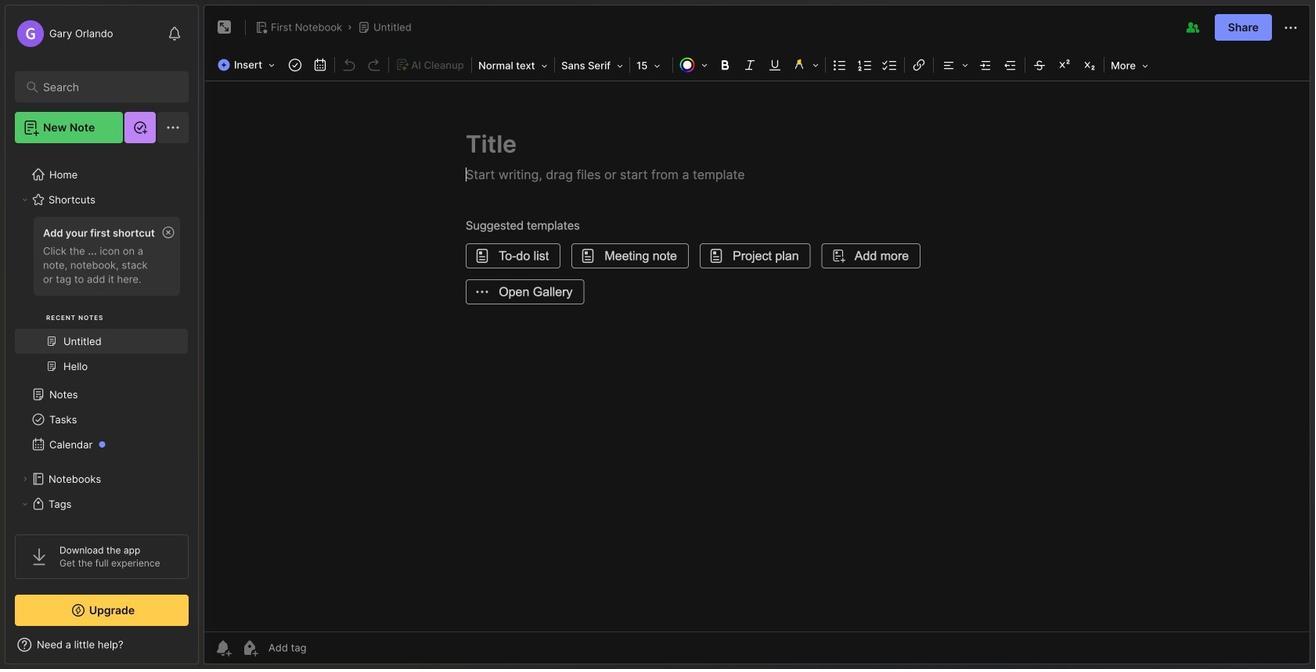 Task type: locate. For each thing, give the bounding box(es) containing it.
Font color field
[[675, 54, 713, 76]]

none search field inside main element
[[43, 78, 168, 96]]

Account field
[[15, 18, 113, 49]]

outdent image
[[1000, 54, 1022, 76]]

italic image
[[739, 54, 761, 76]]

main element
[[0, 0, 204, 670]]

More actions field
[[1282, 18, 1301, 37]]

calendar event image
[[309, 54, 331, 76]]

More field
[[1107, 55, 1154, 77]]

add tag image
[[240, 639, 259, 658]]

Font family field
[[557, 55, 628, 77]]

underline image
[[765, 54, 786, 76]]

group inside main element
[[15, 212, 188, 388]]

Search text field
[[43, 80, 168, 95]]

expand note image
[[215, 18, 234, 37]]

superscript image
[[1054, 54, 1076, 76]]

subscript image
[[1079, 54, 1101, 76]]

group
[[15, 212, 188, 388]]

Insert field
[[214, 54, 283, 76]]

Alignment field
[[936, 54, 974, 76]]

note window element
[[204, 5, 1311, 669]]

None search field
[[43, 78, 168, 96]]

Add tag field
[[267, 641, 385, 655]]

click to collapse image
[[198, 641, 210, 659]]

Highlight field
[[788, 54, 824, 76]]

tree
[[5, 153, 198, 670]]



Task type: vqa. For each thing, say whether or not it's contained in the screenshot.
Add tag field
yes



Task type: describe. For each thing, give the bounding box(es) containing it.
more actions image
[[1282, 18, 1301, 37]]

bulleted list image
[[830, 54, 851, 76]]

insert link image
[[909, 54, 931, 76]]

Font size field
[[632, 55, 671, 77]]

strikethrough image
[[1029, 54, 1051, 76]]

expand tags image
[[20, 500, 30, 509]]

add a reminder image
[[214, 639, 233, 658]]

Note Editor text field
[[204, 81, 1310, 632]]

WHAT'S NEW field
[[5, 633, 198, 658]]

Heading level field
[[474, 55, 553, 77]]

checklist image
[[880, 54, 902, 76]]

indent image
[[975, 54, 997, 76]]

numbered list image
[[855, 54, 877, 76]]

task image
[[284, 54, 306, 76]]

bold image
[[714, 54, 736, 76]]

expand notebooks image
[[20, 475, 30, 484]]

tree inside main element
[[5, 153, 198, 670]]



